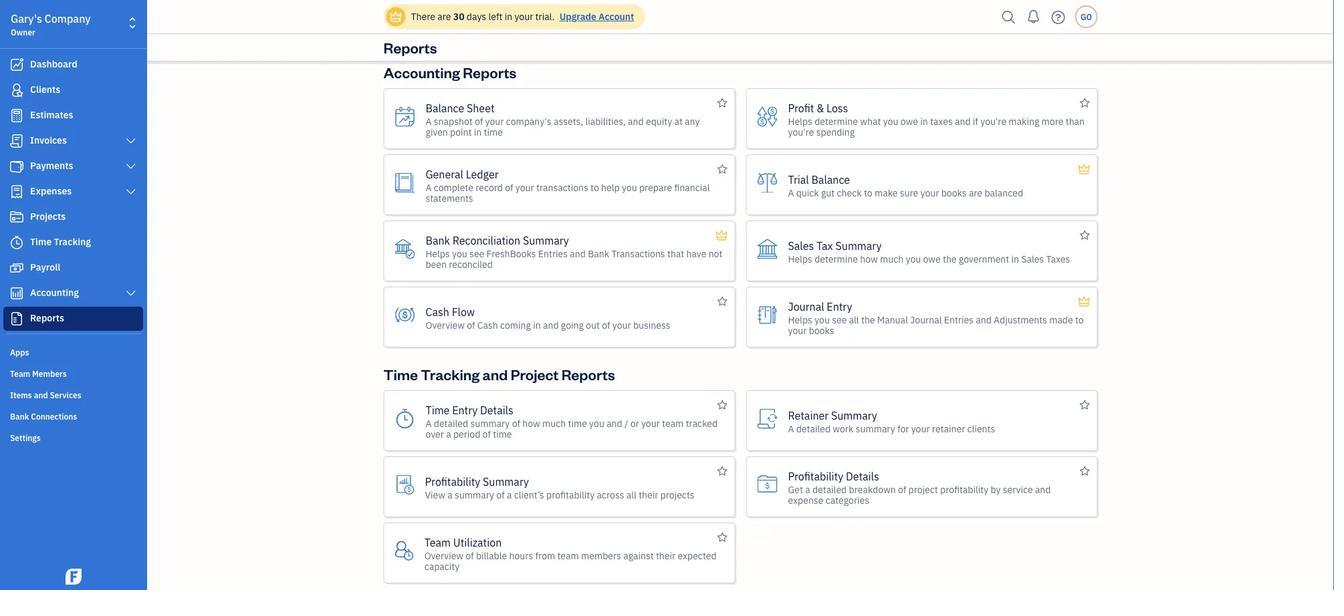 Task type: vqa. For each thing, say whether or not it's contained in the screenshot.
&
yes



Task type: locate. For each thing, give the bounding box(es) containing it.
the
[[943, 253, 957, 265], [861, 314, 875, 326]]

tracking for time tracking and project reports
[[421, 365, 480, 384]]

payments
[[30, 160, 73, 172]]

1 vertical spatial how
[[860, 253, 878, 265]]

0 horizontal spatial entries
[[538, 247, 568, 260]]

credit
[[874, 11, 899, 24]]

0 horizontal spatial accounting
[[30, 287, 79, 299]]

0 vertical spatial details
[[480, 403, 514, 417]]

bank reconciliation summary helps you see freshbooks entries and bank transactions that have not been reconciled
[[426, 233, 723, 271]]

1 vertical spatial time
[[384, 365, 418, 384]]

liabilities,
[[586, 115, 626, 127]]

1 horizontal spatial entry
[[827, 300, 852, 314]]

0 vertical spatial out
[[446, 17, 460, 29]]

1 horizontal spatial profitability
[[940, 484, 989, 496]]

are left balanced
[[969, 187, 983, 199]]

you're
[[981, 115, 1007, 127], [788, 126, 814, 138]]

for
[[936, 11, 948, 24], [898, 423, 909, 435]]

summary right work
[[856, 423, 895, 435]]

business
[[633, 319, 670, 331]]

detailed inside time entry details a detailed summary of how much time you and / or your team tracked over a period of time
[[434, 417, 468, 430]]

in right the coming
[[533, 319, 541, 331]]

1 horizontal spatial for
[[936, 11, 948, 24]]

or
[[630, 417, 639, 430]]

your
[[515, 10, 533, 23], [853, 11, 872, 24], [950, 11, 969, 24], [485, 115, 504, 127], [516, 181, 534, 194], [921, 187, 939, 199], [612, 319, 631, 331], [788, 324, 807, 337], [641, 417, 660, 430], [911, 423, 930, 435]]

the left manual
[[861, 314, 875, 326]]

1 vertical spatial out
[[586, 319, 600, 331]]

detailed for time
[[434, 417, 468, 430]]

1 horizontal spatial sales
[[1021, 253, 1044, 265]]

freshbooks
[[487, 247, 536, 260]]

profitability up expense
[[788, 470, 843, 484]]

0 vertical spatial accounting
[[384, 63, 460, 82]]

settings link
[[3, 427, 143, 447]]

summary inside the sales tax summary helps determine how much you owe the government in sales taxes
[[836, 239, 882, 253]]

see inside bank reconciliation summary helps you see freshbooks entries and bank transactions that have not been reconciled
[[470, 247, 484, 260]]

2 vertical spatial much
[[542, 417, 566, 430]]

balance up "given"
[[426, 101, 464, 115]]

time tracking link
[[3, 231, 143, 255]]

you're down profit
[[788, 126, 814, 138]]

owe left 'government'
[[923, 253, 941, 265]]

for inside retainer summary a detailed work summary for your retainer clients
[[898, 423, 909, 435]]

1 vertical spatial much
[[880, 253, 904, 265]]

to
[[589, 17, 598, 29], [591, 181, 599, 194], [864, 187, 873, 199], [1075, 314, 1084, 326]]

you inside profit & loss helps determine what you owe in taxes and if you're making more than you're spending
[[883, 115, 898, 127]]

0 vertical spatial overview
[[426, 319, 465, 331]]

1 vertical spatial overview
[[424, 550, 464, 562]]

how for payable
[[462, 17, 480, 29]]

client image
[[9, 84, 25, 97]]

summary for entry
[[470, 417, 510, 430]]

all inside summary of all your credit balance for your clients over a period of time
[[841, 11, 851, 24]]

and left going
[[543, 319, 559, 331]]

0 horizontal spatial team
[[557, 550, 579, 562]]

bank left transactions
[[588, 247, 609, 260]]

1 horizontal spatial profitability
[[788, 470, 843, 484]]

crown image down than
[[1077, 161, 1091, 177]]

chevron large down image for payments
[[125, 161, 137, 172]]

reports right the report image
[[30, 312, 64, 324]]

chevron large down image inside payments link
[[125, 161, 137, 172]]

much inside the accounts payable aging find out how much each vendor needs to be paid
[[482, 17, 506, 29]]

clients inside summary of all your credit balance for your clients over a period of time
[[971, 11, 999, 24]]

freshbooks image
[[63, 569, 84, 585]]

your inside trial balance a quick gut check to make sure your books are balanced
[[921, 187, 939, 199]]

gary's company owner
[[11, 12, 91, 37]]

there
[[411, 10, 435, 23]]

to left be
[[589, 17, 598, 29]]

summary down "time tracking and project reports"
[[470, 417, 510, 430]]

1 horizontal spatial team
[[662, 417, 684, 430]]

going
[[561, 319, 584, 331]]

of inside team utilization overview of billable hours from team members against their expected capacity
[[466, 550, 474, 562]]

are left the 30
[[438, 10, 451, 23]]

general
[[426, 167, 463, 181]]

1 vertical spatial team
[[424, 536, 451, 550]]

reports inside reports link
[[30, 312, 64, 324]]

accounting reports
[[384, 63, 517, 82]]

determine for loss
[[815, 115, 858, 127]]

chevron large down image inside accounting link
[[125, 288, 137, 299]]

0 horizontal spatial tracking
[[54, 236, 91, 248]]

all left credit
[[841, 11, 851, 24]]

determine
[[815, 115, 858, 127], [815, 253, 858, 265]]

you're right if on the right top
[[981, 115, 1007, 127]]

summary right view
[[455, 489, 494, 501]]

helps inside profit & loss helps determine what you owe in taxes and if you're making more than you're spending
[[788, 115, 813, 127]]

in inside the sales tax summary helps determine how much you owe the government in sales taxes
[[1012, 253, 1019, 265]]

team inside team utilization overview of billable hours from team members against their expected capacity
[[424, 536, 451, 550]]

reports down there
[[384, 38, 437, 57]]

1 horizontal spatial the
[[943, 253, 957, 265]]

their
[[639, 489, 658, 501], [656, 550, 676, 562]]

1 vertical spatial entries
[[944, 314, 974, 326]]

how inside the accounts payable aging find out how much each vendor needs to be paid
[[462, 17, 480, 29]]

see
[[470, 247, 484, 260], [832, 314, 847, 326]]

0 horizontal spatial over
[[426, 428, 444, 440]]

if
[[973, 115, 978, 127]]

sales left tax
[[788, 239, 814, 253]]

update favorite status for profitability details image
[[1080, 463, 1090, 480]]

time inside summary of all your credit balance for your clients over a period of time
[[788, 22, 807, 34]]

entry left manual
[[827, 300, 852, 314]]

team members
[[10, 369, 67, 379]]

and left if on the right top
[[955, 115, 971, 127]]

estimate image
[[9, 109, 25, 122]]

team up capacity
[[424, 536, 451, 550]]

a inside "balance sheet a snapshot of your company's assets, liabilities, and equity at any given point in time"
[[426, 115, 432, 127]]

clients link
[[3, 78, 143, 102]]

journal right manual
[[910, 314, 942, 326]]

team down apps
[[10, 369, 30, 379]]

1 horizontal spatial how
[[523, 417, 540, 430]]

out right going
[[586, 319, 600, 331]]

over
[[1001, 11, 1019, 24], [426, 428, 444, 440]]

1 horizontal spatial books
[[942, 187, 967, 199]]

0 horizontal spatial out
[[446, 17, 460, 29]]

complete
[[434, 181, 473, 194]]

payment image
[[9, 160, 25, 173]]

payable
[[473, 3, 511, 17]]

and right the items
[[34, 390, 48, 401]]

overview for cash
[[426, 319, 465, 331]]

find
[[426, 17, 444, 29]]

time
[[788, 22, 807, 34], [484, 126, 503, 138], [568, 417, 587, 430], [493, 428, 512, 440]]

the left 'government'
[[943, 253, 957, 265]]

to right made
[[1075, 314, 1084, 326]]

tracked
[[686, 417, 718, 430]]

1 vertical spatial for
[[898, 423, 909, 435]]

cash left flow at the bottom of page
[[426, 305, 449, 319]]

tracking
[[54, 236, 91, 248], [421, 365, 480, 384]]

0 vertical spatial entry
[[827, 300, 852, 314]]

team inside team members link
[[10, 369, 30, 379]]

1 vertical spatial all
[[849, 314, 859, 326]]

from
[[535, 550, 555, 562]]

0 horizontal spatial profitability
[[547, 489, 595, 501]]

time inside time entry details a detailed summary of how much time you and / or your team tracked over a period of time
[[426, 403, 450, 417]]

helps inside bank reconciliation summary helps you see freshbooks entries and bank transactions that have not been reconciled
[[426, 247, 450, 260]]

0 horizontal spatial you're
[[788, 126, 814, 138]]

cash right flow at the bottom of page
[[477, 319, 498, 331]]

detailed
[[434, 417, 468, 430], [796, 423, 831, 435], [813, 484, 847, 496]]

and right service
[[1035, 484, 1051, 496]]

bank down the items
[[10, 411, 29, 422]]

0 vertical spatial clients
[[971, 11, 999, 24]]

1 horizontal spatial are
[[969, 187, 983, 199]]

members
[[581, 550, 621, 562]]

a
[[1021, 11, 1026, 24], [446, 428, 451, 440], [805, 484, 810, 496], [448, 489, 453, 501], [507, 489, 512, 501]]

much inside time entry details a detailed summary of how much time you and / or your team tracked over a period of time
[[542, 417, 566, 430]]

much inside the sales tax summary helps determine how much you owe the government in sales taxes
[[880, 253, 904, 265]]

chevron large down image
[[125, 136, 137, 146]]

utilization
[[453, 536, 502, 550]]

entries left adjustments
[[944, 314, 974, 326]]

0 vertical spatial tracking
[[54, 236, 91, 248]]

0 vertical spatial team
[[10, 369, 30, 379]]

bank
[[426, 233, 450, 247], [588, 247, 609, 260], [10, 411, 29, 422]]

1 horizontal spatial see
[[832, 314, 847, 326]]

chevron large down image inside expenses link
[[125, 187, 137, 197]]

1 determine from the top
[[815, 115, 858, 127]]

chevron large down image for expenses
[[125, 187, 137, 197]]

team left tracked
[[662, 417, 684, 430]]

0 vertical spatial time
[[30, 236, 52, 248]]

entry down "time tracking and project reports"
[[452, 403, 478, 417]]

and inside profitability details get a detailed breakdown of project profitability by service and expense categories
[[1035, 484, 1051, 496]]

projects
[[30, 210, 66, 223]]

crown image for journal entry
[[1077, 294, 1091, 310]]

tracking down 'projects' link
[[54, 236, 91, 248]]

sales left taxes
[[1021, 253, 1044, 265]]

1 horizontal spatial time
[[384, 365, 418, 384]]

their left projects
[[639, 489, 658, 501]]

spending
[[816, 126, 855, 138]]

invoices
[[30, 134, 67, 146]]

their inside the profitability summary view a summary of a client's profitability across all their projects
[[639, 489, 658, 501]]

2 horizontal spatial bank
[[588, 247, 609, 260]]

crown image for bank reconciliation summary
[[715, 227, 729, 243]]

determine inside the sales tax summary helps determine how much you owe the government in sales taxes
[[815, 253, 858, 265]]

2 vertical spatial how
[[523, 417, 540, 430]]

cash flow overview of cash coming in and going out of your business
[[426, 305, 670, 331]]

2 horizontal spatial time
[[426, 403, 450, 417]]

how left left
[[462, 17, 480, 29]]

0 vertical spatial all
[[841, 11, 851, 24]]

0 vertical spatial the
[[943, 253, 957, 265]]

profitability left by
[[940, 484, 989, 496]]

1 horizontal spatial entries
[[944, 314, 974, 326]]

more
[[1042, 115, 1064, 127]]

1 horizontal spatial journal
[[910, 314, 942, 326]]

hours
[[509, 550, 533, 562]]

much down the project on the bottom left of the page
[[542, 417, 566, 430]]

team right from
[[557, 550, 579, 562]]

are inside trial balance a quick gut check to make sure your books are balanced
[[969, 187, 983, 199]]

details up categories
[[846, 470, 879, 484]]

go button
[[1075, 5, 1098, 28]]

1 vertical spatial tracking
[[421, 365, 480, 384]]

not
[[709, 247, 723, 260]]

1 vertical spatial details
[[846, 470, 879, 484]]

to left make
[[864, 187, 873, 199]]

all
[[841, 11, 851, 24], [849, 314, 859, 326], [627, 489, 637, 501]]

profitability inside the profitability summary view a summary of a client's profitability across all their projects
[[425, 475, 480, 489]]

paid
[[613, 17, 631, 29]]

how down the project on the bottom left of the page
[[523, 417, 540, 430]]

1 horizontal spatial owe
[[923, 253, 941, 265]]

profitability inside profitability details get a detailed breakdown of project profitability by service and expense categories
[[788, 470, 843, 484]]

project image
[[9, 211, 25, 224]]

entries inside bank reconciliation summary helps you see freshbooks entries and bank transactions that have not been reconciled
[[538, 247, 568, 260]]

update favorite status for time entry details image
[[717, 397, 727, 414]]

1 horizontal spatial tracking
[[421, 365, 480, 384]]

aging
[[513, 3, 540, 17]]

record
[[476, 181, 503, 194]]

0 vertical spatial books
[[942, 187, 967, 199]]

estimates
[[30, 109, 73, 121]]

0 horizontal spatial balance
[[426, 101, 464, 115]]

given
[[426, 126, 448, 138]]

determine inside profit & loss helps determine what you owe in taxes and if you're making more than you're spending
[[815, 115, 858, 127]]

1 vertical spatial their
[[656, 550, 676, 562]]

1 vertical spatial team
[[557, 550, 579, 562]]

0 horizontal spatial team
[[10, 369, 30, 379]]

0 vertical spatial balance
[[426, 101, 464, 115]]

to inside general ledger a complete record of your transactions to help you prepare financial statements
[[591, 181, 599, 194]]

you
[[883, 115, 898, 127], [622, 181, 637, 194], [452, 247, 467, 260], [906, 253, 921, 265], [815, 314, 830, 326], [589, 417, 605, 430]]

0 horizontal spatial profitability
[[425, 475, 480, 489]]

a inside time entry details a detailed summary of how much time you and / or your team tracked over a period of time
[[426, 417, 432, 430]]

their right against
[[656, 550, 676, 562]]

across
[[597, 489, 624, 501]]

&
[[817, 101, 824, 115]]

in right 'government'
[[1012, 253, 1019, 265]]

30
[[453, 10, 465, 23]]

and inside bank reconciliation summary helps you see freshbooks entries and bank transactions that have not been reconciled
[[570, 247, 586, 260]]

items and services link
[[3, 385, 143, 405]]

1 horizontal spatial period
[[1029, 11, 1056, 24]]

2 determine from the top
[[815, 253, 858, 265]]

profitability inside profitability details get a detailed breakdown of project profitability by service and expense categories
[[940, 484, 989, 496]]

how for tax
[[860, 253, 878, 265]]

main element
[[0, 0, 181, 591]]

in inside cash flow overview of cash coming in and going out of your business
[[533, 319, 541, 331]]

journal down tax
[[788, 300, 824, 314]]

0 horizontal spatial time
[[30, 236, 52, 248]]

and inside time entry details a detailed summary of how much time you and / or your team tracked over a period of time
[[607, 417, 622, 430]]

for right "balance"
[[936, 11, 948, 24]]

team
[[10, 369, 30, 379], [424, 536, 451, 550]]

much left each
[[482, 17, 506, 29]]

0 vertical spatial their
[[639, 489, 658, 501]]

details inside profitability details get a detailed breakdown of project profitability by service and expense categories
[[846, 470, 879, 484]]

3 chevron large down image from the top
[[125, 288, 137, 299]]

sales tax summary helps determine how much you owe the government in sales taxes
[[788, 239, 1070, 265]]

0 vertical spatial much
[[482, 17, 506, 29]]

summary inside the profitability summary view a summary of a client's profitability across all their projects
[[483, 475, 529, 489]]

1 vertical spatial period
[[453, 428, 480, 440]]

go
[[1081, 11, 1092, 22]]

expected
[[678, 550, 717, 562]]

0 vertical spatial how
[[462, 17, 480, 29]]

and left / at the bottom left of page
[[607, 417, 622, 430]]

and left equity
[[628, 115, 644, 127]]

helps inside journal entry helps you see all the manual journal entries and adjustments made to your books
[[788, 314, 813, 326]]

1 horizontal spatial details
[[846, 470, 879, 484]]

helps for sales tax summary
[[788, 253, 813, 265]]

details down "time tracking and project reports"
[[480, 403, 514, 417]]

bank up "been"
[[426, 233, 450, 247]]

and left transactions
[[570, 247, 586, 260]]

work
[[833, 423, 854, 435]]

against
[[623, 550, 654, 562]]

1 vertical spatial chevron large down image
[[125, 187, 137, 197]]

0 horizontal spatial entry
[[452, 403, 478, 417]]

how inside the sales tax summary helps determine how much you owe the government in sales taxes
[[860, 253, 878, 265]]

crown image down update favorite status for sales tax summary icon
[[1077, 294, 1091, 310]]

bank inside 'link'
[[10, 411, 29, 422]]

0 vertical spatial owe
[[901, 115, 918, 127]]

overview down "been"
[[426, 319, 465, 331]]

1 chevron large down image from the top
[[125, 161, 137, 172]]

0 horizontal spatial details
[[480, 403, 514, 417]]

0 horizontal spatial books
[[809, 324, 834, 337]]

sheet
[[467, 101, 495, 115]]

0 horizontal spatial owe
[[901, 115, 918, 127]]

crown image up not
[[715, 227, 729, 243]]

1 horizontal spatial out
[[586, 319, 600, 331]]

0 vertical spatial period
[[1029, 11, 1056, 24]]

1 vertical spatial the
[[861, 314, 875, 326]]

see left manual
[[832, 314, 847, 326]]

view
[[425, 489, 445, 501]]

for inside summary of all your credit balance for your clients over a period of time
[[936, 11, 948, 24]]

of inside the profitability summary view a summary of a client's profitability across all their projects
[[496, 489, 505, 501]]

and left adjustments
[[976, 314, 992, 326]]

time for time tracking
[[30, 236, 52, 248]]

a inside retainer summary a detailed work summary for your retainer clients
[[788, 423, 794, 435]]

and inside main element
[[34, 390, 48, 401]]

for for summary
[[898, 423, 909, 435]]

0 horizontal spatial the
[[861, 314, 875, 326]]

determine down gut
[[815, 253, 858, 265]]

clients inside retainer summary a detailed work summary for your retainer clients
[[967, 423, 995, 435]]

balance right "trial"
[[812, 173, 850, 187]]

over up view
[[426, 428, 444, 440]]

update favorite status for cash flow image
[[717, 294, 727, 310]]

a for balance sheet
[[426, 115, 432, 127]]

reconciliation
[[453, 233, 520, 247]]

detailed inside profitability details get a detailed breakdown of project profitability by service and expense categories
[[813, 484, 847, 496]]

you inside time entry details a detailed summary of how much time you and / or your team tracked over a period of time
[[589, 417, 605, 430]]

in left taxes
[[920, 115, 928, 127]]

1 vertical spatial see
[[832, 314, 847, 326]]

entries right freshbooks
[[538, 247, 568, 260]]

0 horizontal spatial for
[[898, 423, 909, 435]]

you inside general ledger a complete record of your transactions to help you prepare financial statements
[[622, 181, 637, 194]]

accounting down payroll
[[30, 287, 79, 299]]

0 vertical spatial determine
[[815, 115, 858, 127]]

crown image
[[1077, 0, 1091, 7], [389, 10, 403, 24], [1077, 161, 1091, 177], [715, 227, 729, 243], [1077, 294, 1091, 310]]

determine left what
[[815, 115, 858, 127]]

time inside "balance sheet a snapshot of your company's assets, liabilities, and equity at any given point in time"
[[484, 126, 503, 138]]

for left retainer
[[898, 423, 909, 435]]

0 vertical spatial chevron large down image
[[125, 161, 137, 172]]

to left help
[[591, 181, 599, 194]]

owe left taxes
[[901, 115, 918, 127]]

1 horizontal spatial team
[[424, 536, 451, 550]]

2 horizontal spatial much
[[880, 253, 904, 265]]

overview inside cash flow overview of cash coming in and going out of your business
[[426, 319, 465, 331]]

all right across
[[627, 489, 637, 501]]

clients right retainer
[[967, 423, 995, 435]]

2 vertical spatial time
[[426, 403, 450, 417]]

accounting down "find"
[[384, 63, 460, 82]]

much up manual
[[880, 253, 904, 265]]

get
[[788, 484, 803, 496]]

entries inside journal entry helps you see all the manual journal entries and adjustments made to your books
[[944, 314, 974, 326]]

1 vertical spatial clients
[[967, 423, 995, 435]]

profitability left across
[[547, 489, 595, 501]]

report image
[[9, 312, 25, 326]]

entry inside journal entry helps you see all the manual journal entries and adjustments made to your books
[[827, 300, 852, 314]]

0 vertical spatial see
[[470, 247, 484, 260]]

summary inside retainer summary a detailed work summary for your retainer clients
[[856, 423, 895, 435]]

balance inside "balance sheet a snapshot of your company's assets, liabilities, and equity at any given point in time"
[[426, 101, 464, 115]]

over left "notifications" 'image' on the right top
[[1001, 11, 1019, 24]]

1 vertical spatial entry
[[452, 403, 478, 417]]

tracking down flow at the bottom of page
[[421, 365, 480, 384]]

0 horizontal spatial see
[[470, 247, 484, 260]]

settings
[[10, 433, 41, 443]]

tracking inside time tracking link
[[54, 236, 91, 248]]

how right tax
[[860, 253, 878, 265]]

1 horizontal spatial cash
[[477, 319, 498, 331]]

0 vertical spatial for
[[936, 11, 948, 24]]

helps inside the sales tax summary helps determine how much you owe the government in sales taxes
[[788, 253, 813, 265]]

estimates link
[[3, 104, 143, 128]]

all left manual
[[849, 314, 859, 326]]

1 vertical spatial determine
[[815, 253, 858, 265]]

1 horizontal spatial accounting
[[384, 63, 460, 82]]

2 vertical spatial all
[[627, 489, 637, 501]]

1 horizontal spatial bank
[[426, 233, 450, 247]]

detailed for profitability
[[813, 484, 847, 496]]

0 horizontal spatial much
[[482, 17, 506, 29]]

2 chevron large down image from the top
[[125, 187, 137, 197]]

0 vertical spatial entries
[[538, 247, 568, 260]]

1 vertical spatial accounting
[[30, 287, 79, 299]]

a inside trial balance a quick gut check to make sure your books are balanced
[[788, 187, 794, 199]]

profitability up utilization
[[425, 475, 480, 489]]

summary inside time entry details a detailed summary of how much time you and / or your team tracked over a period of time
[[470, 417, 510, 430]]

0 vertical spatial over
[[1001, 11, 1019, 24]]

chevron large down image
[[125, 161, 137, 172], [125, 187, 137, 197], [125, 288, 137, 299]]

out right "find"
[[446, 17, 460, 29]]

1 horizontal spatial over
[[1001, 11, 1019, 24]]

overview left billable
[[424, 550, 464, 562]]

tax
[[817, 239, 833, 253]]

transactions
[[536, 181, 588, 194]]

accounts payable aging find out how much each vendor needs to be paid
[[426, 3, 631, 29]]

clients left "notifications" 'image' on the right top
[[971, 11, 999, 24]]

summary inside bank reconciliation summary helps you see freshbooks entries and bank transactions that have not been reconciled
[[523, 233, 569, 247]]

see left freshbooks
[[470, 247, 484, 260]]

entry inside time entry details a detailed summary of how much time you and / or your team tracked over a period of time
[[452, 403, 478, 417]]

check
[[837, 187, 862, 199]]

in right point
[[474, 126, 482, 138]]

details inside time entry details a detailed summary of how much time you and / or your team tracked over a period of time
[[480, 403, 514, 417]]

been
[[426, 258, 447, 271]]



Task type: describe. For each thing, give the bounding box(es) containing it.
bank for reconciliation
[[426, 233, 450, 247]]

reports link
[[3, 307, 143, 331]]

the inside the sales tax summary helps determine how much you owe the government in sales taxes
[[943, 253, 957, 265]]

your inside time entry details a detailed summary of how much time you and / or your team tracked over a period of time
[[641, 417, 660, 430]]

expenses link
[[3, 180, 143, 204]]

summary inside summary of all your credit balance for your clients over a period of time
[[788, 11, 829, 24]]

members
[[32, 369, 67, 379]]

see inside journal entry helps you see all the manual journal entries and adjustments made to your books
[[832, 314, 847, 326]]

a inside profitability details get a detailed breakdown of project profitability by service and expense categories
[[805, 484, 810, 496]]

balanced
[[985, 187, 1023, 199]]

any
[[685, 115, 700, 127]]

entry for journal
[[827, 300, 852, 314]]

items
[[10, 390, 32, 401]]

0 vertical spatial are
[[438, 10, 451, 23]]

team inside time entry details a detailed summary of how much time you and / or your team tracked over a period of time
[[662, 417, 684, 430]]

crown image for trial balance
[[1077, 161, 1091, 177]]

there are 30 days left in your trial. upgrade account
[[411, 10, 634, 23]]

trial
[[788, 173, 809, 187]]

you inside journal entry helps you see all the manual journal entries and adjustments made to your books
[[815, 314, 830, 326]]

assets,
[[554, 115, 583, 127]]

overview for team
[[424, 550, 464, 562]]

update favorite status for sales tax summary image
[[1080, 227, 1090, 244]]

over inside summary of all your credit balance for your clients over a period of time
[[1001, 11, 1019, 24]]

help
[[601, 181, 620, 194]]

days
[[467, 10, 486, 23]]

manual
[[877, 314, 908, 326]]

period inside summary of all your credit balance for your clients over a period of time
[[1029, 11, 1056, 24]]

timer image
[[9, 236, 25, 249]]

dashboard image
[[9, 58, 25, 72]]

all inside the profitability summary view a summary of a client's profitability across all their projects
[[627, 489, 637, 501]]

project
[[909, 484, 938, 496]]

a inside time entry details a detailed summary of how much time you and / or your team tracked over a period of time
[[446, 428, 451, 440]]

team utilization overview of billable hours from team members against their expected capacity
[[424, 536, 717, 573]]

left
[[489, 10, 503, 23]]

gut
[[821, 187, 835, 199]]

you inside the sales tax summary helps determine how much you owe the government in sales taxes
[[906, 253, 921, 265]]

owner
[[11, 27, 35, 37]]

ledger
[[466, 167, 499, 181]]

team inside team utilization overview of billable hours from team members against their expected capacity
[[557, 550, 579, 562]]

items and services
[[10, 390, 81, 401]]

profitability details get a detailed breakdown of project profitability by service and expense categories
[[788, 470, 1051, 507]]

in inside profit & loss helps determine what you owe in taxes and if you're making more than you're spending
[[920, 115, 928, 127]]

out inside the accounts payable aging find out how much each vendor needs to be paid
[[446, 17, 460, 29]]

invoice image
[[9, 134, 25, 148]]

balance inside trial balance a quick gut check to make sure your books are balanced
[[812, 173, 850, 187]]

accounting for accounting
[[30, 287, 79, 299]]

bank connections
[[10, 411, 77, 422]]

flow
[[452, 305, 475, 319]]

team for members
[[10, 369, 30, 379]]

government
[[959, 253, 1009, 265]]

books inside trial balance a quick gut check to make sure your books are balanced
[[942, 187, 967, 199]]

time tracking
[[30, 236, 91, 248]]

make
[[875, 187, 898, 199]]

time for time tracking and project reports
[[384, 365, 418, 384]]

profitability for profitability summary
[[547, 489, 595, 501]]

reports up time entry details a detailed summary of how much time you and / or your team tracked over a period of time
[[562, 365, 615, 384]]

much for summary
[[880, 253, 904, 265]]

time entry details a detailed summary of how much time you and / or your team tracked over a period of time
[[426, 403, 718, 440]]

your inside journal entry helps you see all the manual journal entries and adjustments made to your books
[[788, 324, 807, 337]]

your inside cash flow overview of cash coming in and going out of your business
[[612, 319, 631, 331]]

helps for profit & loss
[[788, 115, 813, 127]]

what
[[860, 115, 881, 127]]

to inside trial balance a quick gut check to make sure your books are balanced
[[864, 187, 873, 199]]

trial balance a quick gut check to make sure your books are balanced
[[788, 173, 1023, 199]]

quick
[[796, 187, 819, 199]]

a for retainer summary
[[788, 423, 794, 435]]

update favorite status for balance sheet image
[[717, 95, 727, 111]]

over inside time entry details a detailed summary of how much time you and / or your team tracked over a period of time
[[426, 428, 444, 440]]

their inside team utilization overview of billable hours from team members against their expected capacity
[[656, 550, 676, 562]]

0 horizontal spatial cash
[[426, 305, 449, 319]]

reports up sheet
[[463, 63, 517, 82]]

coming
[[500, 319, 531, 331]]

and inside "balance sheet a snapshot of your company's assets, liabilities, and equity at any given point in time"
[[628, 115, 644, 127]]

update favorite status for profitability summary image
[[717, 463, 727, 480]]

a inside summary of all your credit balance for your clients over a period of time
[[1021, 11, 1026, 24]]

update favorite status for team utilization image
[[717, 530, 727, 546]]

prepare
[[639, 181, 672, 194]]

team members link
[[3, 363, 143, 383]]

of inside "balance sheet a snapshot of your company's assets, liabilities, and equity at any given point in time"
[[475, 115, 483, 127]]

than
[[1066, 115, 1085, 127]]

vendor
[[530, 17, 559, 29]]

company
[[45, 12, 91, 26]]

crown image up go
[[1077, 0, 1091, 7]]

balance sheet a snapshot of your company's assets, liabilities, and equity at any given point in time
[[426, 101, 700, 138]]

have
[[687, 247, 706, 260]]

summary inside the profitability summary view a summary of a client's profitability across all their projects
[[455, 489, 494, 501]]

1 horizontal spatial you're
[[981, 115, 1007, 127]]

accounts
[[426, 3, 470, 17]]

the inside journal entry helps you see all the manual journal entries and adjustments made to your books
[[861, 314, 875, 326]]

service
[[1003, 484, 1033, 496]]

update favorite status for general ledger image
[[717, 161, 727, 178]]

in inside "balance sheet a snapshot of your company's assets, liabilities, and equity at any given point in time"
[[474, 126, 482, 138]]

breakdown
[[849, 484, 896, 496]]

retainer
[[932, 423, 965, 435]]

transactions
[[612, 247, 665, 260]]

making
[[1009, 115, 1040, 127]]

0 horizontal spatial journal
[[788, 300, 824, 314]]

detailed inside retainer summary a detailed work summary for your retainer clients
[[796, 423, 831, 435]]

your inside general ledger a complete record of your transactions to help you prepare financial statements
[[516, 181, 534, 194]]

of inside general ledger a complete record of your transactions to help you prepare financial statements
[[505, 181, 513, 194]]

bank connections link
[[3, 406, 143, 426]]

project
[[511, 365, 559, 384]]

go to help image
[[1048, 7, 1069, 27]]

how inside time entry details a detailed summary of how much time you and / or your team tracked over a period of time
[[523, 417, 540, 430]]

services
[[50, 390, 81, 401]]

out inside cash flow overview of cash coming in and going out of your business
[[586, 319, 600, 331]]

search image
[[998, 7, 1020, 27]]

you inside bank reconciliation summary helps you see freshbooks entries and bank transactions that have not been reconciled
[[452, 247, 467, 260]]

and inside profit & loss helps determine what you owe in taxes and if you're making more than you're spending
[[955, 115, 971, 127]]

profitability for profitability details
[[940, 484, 989, 496]]

snapshot
[[434, 115, 473, 127]]

adjustments
[[994, 314, 1047, 326]]

gary's
[[11, 12, 42, 26]]

helps for bank reconciliation summary
[[426, 247, 450, 260]]

summary for summary
[[856, 423, 895, 435]]

equity
[[646, 115, 672, 127]]

expense image
[[9, 185, 25, 199]]

time tracking and project reports
[[384, 365, 615, 384]]

books inside journal entry helps you see all the manual journal entries and adjustments made to your books
[[809, 324, 834, 337]]

much for aging
[[482, 17, 506, 29]]

of inside profitability details get a detailed breakdown of project profitability by service and expense categories
[[898, 484, 906, 496]]

chart image
[[9, 287, 25, 300]]

by
[[991, 484, 1001, 496]]

clients
[[30, 83, 60, 96]]

connections
[[31, 411, 77, 422]]

team for utilization
[[424, 536, 451, 550]]

update favorite status for retainer summary image
[[1080, 397, 1090, 414]]

chevron large down image for accounting
[[125, 288, 137, 299]]

a for general ledger
[[426, 181, 432, 194]]

a for trial balance
[[788, 187, 794, 199]]

summary inside retainer summary a detailed work summary for your retainer clients
[[831, 409, 877, 423]]

to inside journal entry helps you see all the manual journal entries and adjustments made to your books
[[1075, 314, 1084, 326]]

payroll link
[[3, 256, 143, 280]]

taxes
[[930, 115, 953, 127]]

crown image left there
[[389, 10, 403, 24]]

period inside time entry details a detailed summary of how much time you and / or your team tracked over a period of time
[[453, 428, 480, 440]]

owe inside profit & loss helps determine what you owe in taxes and if you're making more than you're spending
[[901, 115, 918, 127]]

accounting link
[[3, 282, 143, 306]]

invoices link
[[3, 129, 143, 153]]

bank for connections
[[10, 411, 29, 422]]

upgrade
[[560, 10, 596, 23]]

update favorite status for profit & loss image
[[1080, 95, 1090, 111]]

for for of
[[936, 11, 948, 24]]

0 horizontal spatial sales
[[788, 239, 814, 253]]

and inside journal entry helps you see all the manual journal entries and adjustments made to your books
[[976, 314, 992, 326]]

your inside "balance sheet a snapshot of your company's assets, liabilities, and equity at any given point in time"
[[485, 115, 504, 127]]

your inside retainer summary a detailed work summary for your retainer clients
[[911, 423, 930, 435]]

profitability for profitability summary
[[425, 475, 480, 489]]

each
[[508, 17, 528, 29]]

summary of all your credit balance for your clients over a period of time
[[788, 11, 1066, 34]]

payments link
[[3, 154, 143, 179]]

all inside journal entry helps you see all the manual journal entries and adjustments made to your books
[[849, 314, 859, 326]]

and inside cash flow overview of cash coming in and going out of your business
[[543, 319, 559, 331]]

in right left
[[505, 10, 512, 23]]

profit & loss helps determine what you owe in taxes and if you're making more than you're spending
[[788, 101, 1085, 138]]

expenses
[[30, 185, 72, 197]]

dashboard link
[[3, 53, 143, 77]]

projects
[[661, 489, 695, 501]]

and left the project on the bottom left of the page
[[483, 365, 508, 384]]

entry for time
[[452, 403, 478, 417]]

retainer
[[788, 409, 829, 423]]

money image
[[9, 262, 25, 275]]

to inside the accounts payable aging find out how much each vendor needs to be paid
[[589, 17, 598, 29]]

needs
[[562, 17, 587, 29]]

owe inside the sales tax summary helps determine how much you owe the government in sales taxes
[[923, 253, 941, 265]]

determine for summary
[[815, 253, 858, 265]]

general ledger a complete record of your transactions to help you prepare financial statements
[[426, 167, 710, 204]]

profitability for profitability details
[[788, 470, 843, 484]]

categories
[[826, 494, 869, 507]]

tracking for time tracking
[[54, 236, 91, 248]]

notifications image
[[1023, 3, 1044, 30]]

accounting for accounting reports
[[384, 63, 460, 82]]



